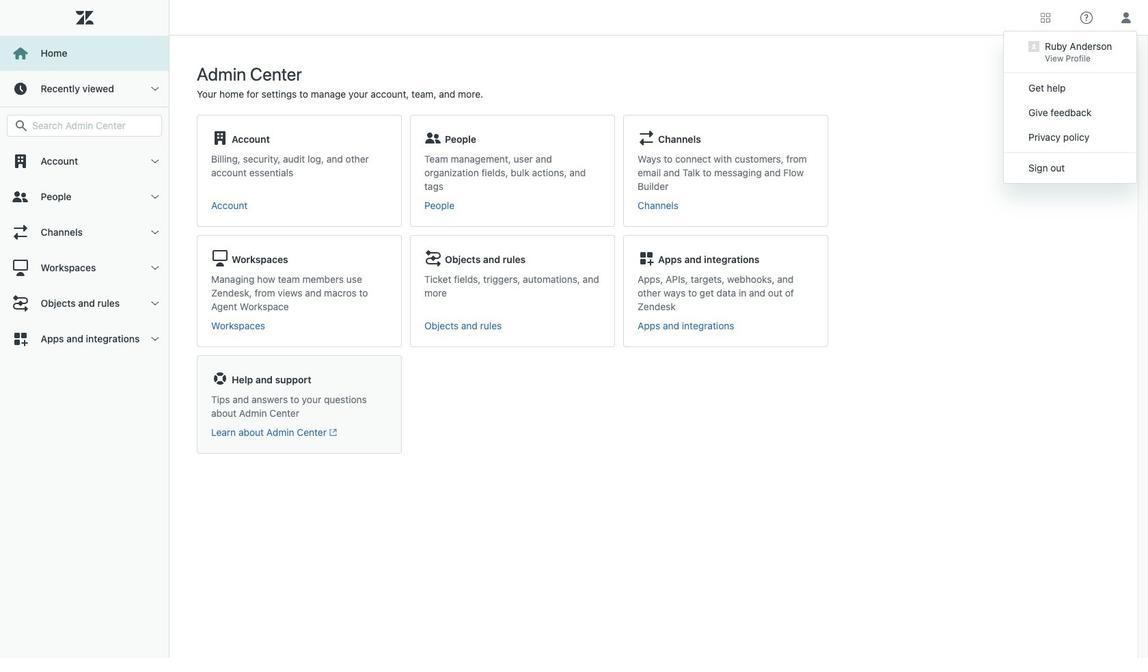 Task type: vqa. For each thing, say whether or not it's contained in the screenshot.
Zendesk Products "icon" at right top
yes



Task type: locate. For each thing, give the bounding box(es) containing it.
tree inside primary element
[[0, 144, 169, 357]]

tree
[[0, 144, 169, 357]]

menu item
[[1005, 34, 1137, 70]]

primary element
[[0, 0, 170, 659]]

menu
[[1004, 31, 1138, 184]]

None search field
[[0, 115, 169, 137]]

Search Admin Center field
[[32, 120, 153, 132]]



Task type: describe. For each thing, give the bounding box(es) containing it.
user menu image
[[1118, 9, 1136, 26]]

help image
[[1081, 11, 1093, 24]]

none search field inside primary element
[[0, 115, 169, 137]]

zendesk products image
[[1041, 13, 1051, 22]]



